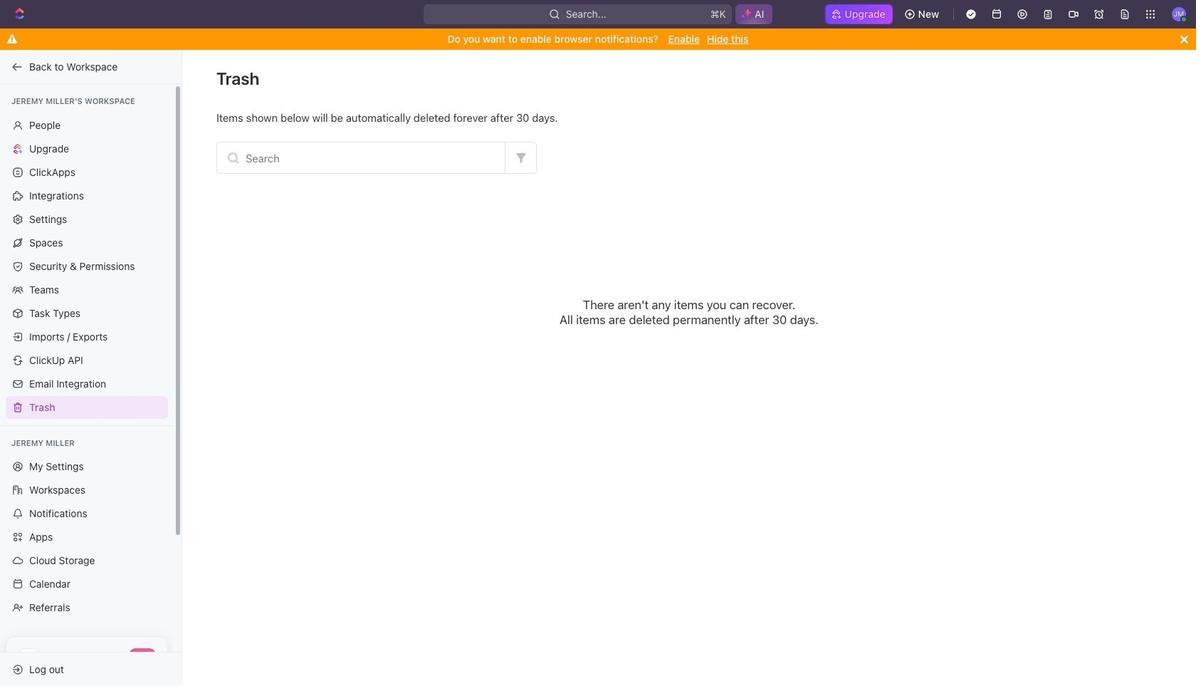 Task type: vqa. For each thing, say whether or not it's contained in the screenshot.
search...
no



Task type: locate. For each thing, give the bounding box(es) containing it.
Search text field
[[217, 143, 505, 173]]



